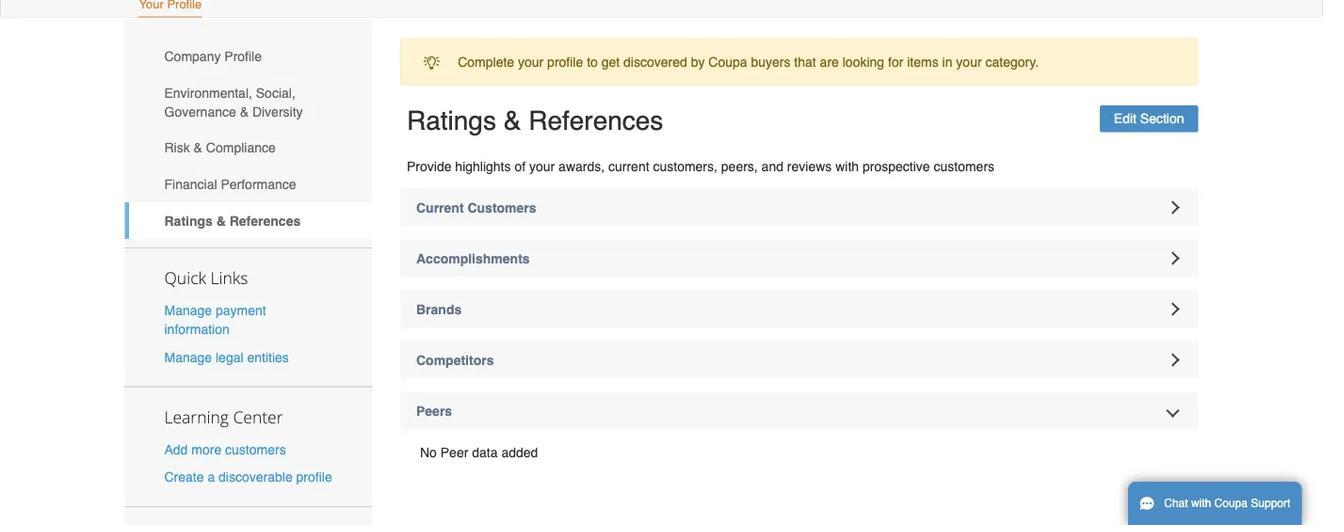 Task type: locate. For each thing, give the bounding box(es) containing it.
0 horizontal spatial customers
[[225, 442, 286, 457]]

quick links
[[164, 267, 248, 289]]

peer
[[441, 445, 469, 460]]

0 horizontal spatial ratings & references
[[164, 213, 301, 228]]

with
[[836, 159, 859, 174], [1192, 498, 1212, 511]]

1 vertical spatial references
[[230, 213, 301, 228]]

manage legal entities
[[164, 350, 289, 365]]

manage
[[164, 304, 212, 319], [164, 350, 212, 365]]

& up of
[[504, 106, 521, 136]]

provide
[[407, 159, 452, 174]]

discovered
[[624, 54, 688, 69]]

1 vertical spatial ratings & references
[[164, 213, 301, 228]]

and
[[762, 159, 784, 174]]

customers right prospective
[[934, 159, 995, 174]]

1 horizontal spatial ratings & references
[[407, 106, 664, 136]]

ratings down financial
[[164, 213, 213, 228]]

manage payment information
[[164, 304, 266, 337]]

create
[[164, 470, 204, 485]]

0 vertical spatial customers
[[934, 159, 995, 174]]

complete your profile to get discovered by coupa buyers that are looking for items in your category.
[[458, 54, 1039, 69]]

1 manage from the top
[[164, 304, 212, 319]]

0 vertical spatial coupa
[[709, 54, 748, 69]]

2 manage from the top
[[164, 350, 212, 365]]

1 vertical spatial coupa
[[1215, 498, 1248, 511]]

buyers
[[751, 54, 791, 69]]

provide highlights of your awards, current customers, peers, and reviews with prospective customers
[[407, 159, 995, 174]]

0 vertical spatial profile
[[548, 54, 583, 69]]

accomplishments heading
[[400, 240, 1199, 278]]

1 vertical spatial profile
[[296, 470, 332, 485]]

1 vertical spatial ratings
[[164, 213, 213, 228]]

1 horizontal spatial ratings
[[407, 106, 497, 136]]

are
[[820, 54, 839, 69]]

manage for manage payment information
[[164, 304, 212, 319]]

profile right discoverable
[[296, 470, 332, 485]]

&
[[240, 104, 249, 119], [504, 106, 521, 136], [194, 141, 203, 156], [216, 213, 226, 228]]

coupa inside button
[[1215, 498, 1248, 511]]

social,
[[256, 85, 296, 100]]

1 vertical spatial manage
[[164, 350, 212, 365]]

prospective
[[863, 159, 931, 174]]

current
[[609, 159, 650, 174]]

diversity
[[252, 104, 303, 119]]

center
[[233, 406, 283, 428]]

1 vertical spatial with
[[1192, 498, 1212, 511]]

& right risk
[[194, 141, 203, 156]]

current customers button
[[400, 189, 1199, 227]]

profile
[[548, 54, 583, 69], [296, 470, 332, 485]]

0 horizontal spatial profile
[[296, 470, 332, 485]]

0 vertical spatial references
[[529, 106, 664, 136]]

references down performance
[[230, 213, 301, 228]]

your right complete
[[518, 54, 544, 69]]

add more customers link
[[164, 442, 286, 457]]

coupa
[[709, 54, 748, 69], [1215, 498, 1248, 511]]

ratings
[[407, 106, 497, 136], [164, 213, 213, 228]]

environmental, social, governance & diversity
[[164, 85, 303, 119]]

ratings up the provide
[[407, 106, 497, 136]]

1 horizontal spatial profile
[[548, 54, 583, 69]]

customers
[[468, 200, 537, 215]]

brands button
[[400, 291, 1199, 328]]

customers
[[934, 159, 995, 174], [225, 442, 286, 457]]

your
[[518, 54, 544, 69], [957, 54, 982, 69], [530, 159, 555, 174]]

brands
[[416, 302, 462, 317]]

learning
[[164, 406, 229, 428]]

peers
[[416, 404, 452, 419]]

with right chat
[[1192, 498, 1212, 511]]

1 horizontal spatial with
[[1192, 498, 1212, 511]]

current
[[416, 200, 464, 215]]

coupa left support
[[1215, 498, 1248, 511]]

0 vertical spatial ratings & references
[[407, 106, 664, 136]]

chat with coupa support button
[[1129, 482, 1303, 526]]

0 horizontal spatial coupa
[[709, 54, 748, 69]]

0 horizontal spatial references
[[230, 213, 301, 228]]

manage payment information link
[[164, 304, 266, 337]]

company profile link
[[125, 38, 372, 75]]

profile
[[225, 49, 262, 64]]

awards,
[[559, 159, 605, 174]]

references up awards,
[[529, 106, 664, 136]]

category.
[[986, 54, 1039, 69]]

risk & compliance link
[[125, 130, 372, 166]]

information
[[164, 322, 230, 337]]

customers up discoverable
[[225, 442, 286, 457]]

0 horizontal spatial ratings
[[164, 213, 213, 228]]

& down financial performance
[[216, 213, 226, 228]]

add more customers
[[164, 442, 286, 457]]

highlights
[[455, 159, 511, 174]]

no
[[420, 445, 437, 460]]

governance
[[164, 104, 236, 119]]

brands heading
[[400, 291, 1199, 328]]

profile left to
[[548, 54, 583, 69]]

performance
[[221, 177, 296, 192]]

& inside 'link'
[[194, 141, 203, 156]]

references
[[529, 106, 664, 136], [230, 213, 301, 228]]

manage inside manage payment information
[[164, 304, 212, 319]]

ratings & references down financial performance
[[164, 213, 301, 228]]

more
[[192, 442, 222, 457]]

ratings & references up of
[[407, 106, 664, 136]]

get
[[602, 54, 620, 69]]

coupa right "by"
[[709, 54, 748, 69]]

with right the reviews
[[836, 159, 859, 174]]

0 horizontal spatial with
[[836, 159, 859, 174]]

1 horizontal spatial coupa
[[1215, 498, 1248, 511]]

to
[[587, 54, 598, 69]]

manage up information
[[164, 304, 212, 319]]

competitors heading
[[400, 342, 1199, 379]]

0 vertical spatial manage
[[164, 304, 212, 319]]

ratings & references
[[407, 106, 664, 136], [164, 213, 301, 228]]

& left diversity at the top
[[240, 104, 249, 119]]

in
[[943, 54, 953, 69]]

manage down information
[[164, 350, 212, 365]]



Task type: vqa. For each thing, say whether or not it's contained in the screenshot.
Notifications 1
no



Task type: describe. For each thing, give the bounding box(es) containing it.
reviews
[[788, 159, 832, 174]]

environmental, social, governance & diversity link
[[125, 75, 372, 130]]

competitors button
[[400, 342, 1199, 379]]

edit section link
[[1100, 105, 1199, 132]]

quick
[[164, 267, 206, 289]]

complete
[[458, 54, 515, 69]]

& inside environmental, social, governance & diversity
[[240, 104, 249, 119]]

by
[[691, 54, 705, 69]]

legal
[[216, 350, 244, 365]]

for
[[889, 54, 904, 69]]

with inside button
[[1192, 498, 1212, 511]]

manage for manage legal entities
[[164, 350, 212, 365]]

chat with coupa support
[[1165, 498, 1291, 511]]

financial
[[164, 177, 217, 192]]

items
[[908, 54, 939, 69]]

coupa inside alert
[[709, 54, 748, 69]]

a
[[208, 470, 215, 485]]

edit
[[1115, 111, 1137, 126]]

compliance
[[206, 141, 276, 156]]

learning center
[[164, 406, 283, 428]]

of
[[515, 159, 526, 174]]

entities
[[247, 350, 289, 365]]

company profile
[[164, 49, 262, 64]]

no peer data added
[[420, 445, 538, 460]]

section
[[1141, 111, 1185, 126]]

financial performance
[[164, 177, 296, 192]]

financial performance link
[[125, 166, 372, 203]]

complete your profile to get discovered by coupa buyers that are looking for items in your category. alert
[[400, 38, 1199, 86]]

discoverable
[[219, 470, 293, 485]]

1 horizontal spatial references
[[529, 106, 664, 136]]

looking
[[843, 54, 885, 69]]

that
[[795, 54, 817, 69]]

create a discoverable profile link
[[164, 470, 332, 485]]

0 vertical spatial ratings
[[407, 106, 497, 136]]

edit section
[[1115, 111, 1185, 126]]

customers,
[[653, 159, 718, 174]]

peers button
[[400, 392, 1199, 430]]

profile inside alert
[[548, 54, 583, 69]]

risk
[[164, 141, 190, 156]]

chat
[[1165, 498, 1189, 511]]

1 horizontal spatial customers
[[934, 159, 995, 174]]

payment
[[216, 304, 266, 319]]

manage legal entities link
[[164, 350, 289, 365]]

peers,
[[722, 159, 758, 174]]

environmental,
[[164, 85, 252, 100]]

current customers heading
[[400, 189, 1199, 227]]

your right the in
[[957, 54, 982, 69]]

ratings & references link
[[125, 203, 372, 239]]

peers heading
[[400, 392, 1199, 430]]

data
[[472, 445, 498, 460]]

company
[[164, 49, 221, 64]]

competitors
[[416, 353, 494, 368]]

risk & compliance
[[164, 141, 276, 156]]

your right of
[[530, 159, 555, 174]]

accomplishments
[[416, 251, 530, 266]]

current customers
[[416, 200, 537, 215]]

add
[[164, 442, 188, 457]]

support
[[1252, 498, 1291, 511]]

accomplishments button
[[400, 240, 1199, 278]]

0 vertical spatial with
[[836, 159, 859, 174]]

1 vertical spatial customers
[[225, 442, 286, 457]]

added
[[502, 445, 538, 460]]

links
[[211, 267, 248, 289]]

create a discoverable profile
[[164, 470, 332, 485]]



